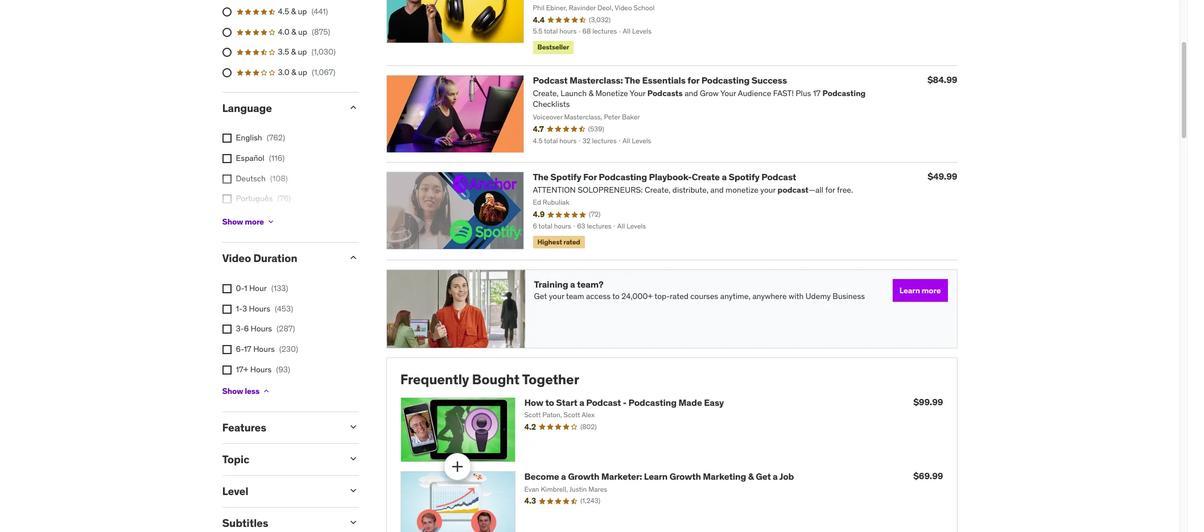 Task type: vqa. For each thing, say whether or not it's contained in the screenshot.
Podcasting to the middle
yes



Task type: locate. For each thing, give the bounding box(es) containing it.
scott up 4.2
[[524, 411, 541, 420]]

xsmall image left português
[[222, 195, 231, 204]]

made
[[679, 397, 702, 409]]

1 horizontal spatial get
[[756, 471, 771, 483]]

how
[[524, 397, 544, 409]]

business
[[833, 291, 865, 301]]

$69.99
[[914, 471, 943, 482]]

0 vertical spatial learn
[[900, 286, 920, 296]]

success
[[752, 74, 787, 86]]

1 horizontal spatial spotify
[[729, 171, 760, 182]]

a up alex
[[579, 397, 584, 409]]

1 horizontal spatial podcast
[[586, 397, 621, 409]]

0 vertical spatial show
[[222, 217, 243, 227]]

0 vertical spatial podcast
[[533, 74, 568, 86]]

the left essentials on the top of the page
[[625, 74, 640, 86]]

1 vertical spatial the
[[533, 171, 549, 182]]

0 horizontal spatial learn
[[644, 471, 668, 483]]

0 vertical spatial to
[[612, 291, 620, 301]]

show less button
[[222, 380, 271, 403]]

up right 3.0
[[298, 67, 307, 77]]

show inside button
[[222, 386, 243, 397]]

0 horizontal spatial scott
[[524, 411, 541, 420]]

xsmall image
[[222, 154, 231, 163], [222, 174, 231, 184], [222, 195, 231, 204], [222, 345, 231, 355], [222, 366, 231, 375]]

marketing
[[703, 471, 746, 483]]

to
[[612, 291, 620, 301], [545, 397, 554, 409]]

& right 3.5
[[291, 47, 296, 57]]

podcasting right for
[[702, 74, 750, 86]]

(230)
[[279, 344, 298, 355]]

xsmall image left 17+ on the bottom left
[[222, 366, 231, 375]]

a
[[722, 171, 727, 182], [570, 279, 575, 290], [579, 397, 584, 409], [561, 471, 566, 483], [773, 471, 778, 483]]

xsmall image left español
[[222, 154, 231, 163]]

3 small image from the top
[[347, 485, 359, 497]]

xsmall image left 'deutsch'
[[222, 174, 231, 184]]

create
[[692, 171, 720, 182]]

masterclass:
[[570, 74, 623, 86]]

1-3 hours (453)
[[236, 304, 293, 314]]

more
[[245, 217, 264, 227], [922, 286, 941, 296]]

& right the marketing
[[748, 471, 754, 483]]

1 horizontal spatial more
[[922, 286, 941, 296]]

1 vertical spatial small image
[[347, 422, 359, 433]]

up
[[298, 6, 307, 17], [298, 27, 307, 37], [298, 47, 307, 57], [298, 67, 307, 77]]

topic
[[222, 453, 249, 467]]

scott down start
[[564, 411, 580, 420]]

with
[[789, 291, 804, 301]]

0 horizontal spatial to
[[545, 397, 554, 409]]

1 small image from the top
[[347, 102, 359, 113]]

become a growth marketer: learn growth marketing & get a job evan kimbrell, justin mares
[[524, 471, 794, 494]]

xsmall image left 0-
[[222, 285, 231, 294]]

1 show from the top
[[222, 217, 243, 227]]

4 xsmall image from the top
[[222, 345, 231, 355]]

learn inside become a growth marketer: learn growth marketing & get a job evan kimbrell, justin mares
[[644, 471, 668, 483]]

small image
[[347, 102, 359, 113], [347, 422, 359, 433], [347, 517, 359, 528]]

essentials
[[642, 74, 686, 86]]

a up kimbrell,
[[561, 471, 566, 483]]

& for 3.0
[[291, 67, 296, 77]]

deutsch
[[236, 173, 266, 184]]

1 vertical spatial show
[[222, 386, 243, 397]]

hours for 1-3 hours
[[249, 304, 270, 314]]

learn
[[900, 286, 920, 296], [644, 471, 668, 483]]

learn more
[[900, 286, 941, 296]]

the left the for
[[533, 171, 549, 182]]

hours for 3-6 hours
[[251, 324, 272, 334]]

0 horizontal spatial get
[[534, 291, 547, 301]]

small image for video duration
[[347, 252, 359, 264]]

xsmall image right 'français'
[[266, 218, 275, 227]]

xsmall image
[[222, 134, 231, 143], [266, 218, 275, 227], [222, 285, 231, 294], [222, 305, 231, 314], [222, 325, 231, 334], [262, 387, 271, 396]]

up left (875) in the top left of the page
[[298, 27, 307, 37]]

& right 3.0
[[291, 67, 296, 77]]

up left (441)
[[298, 6, 307, 17]]

small image for features
[[347, 422, 359, 433]]

video
[[222, 252, 251, 265]]

spotify
[[551, 171, 581, 182], [729, 171, 760, 182]]

up for 4.0 & up
[[298, 27, 307, 37]]

1 spotify from the left
[[551, 171, 581, 182]]

get down training
[[534, 291, 547, 301]]

2 vertical spatial podcasting
[[629, 397, 677, 409]]

(76)
[[277, 194, 291, 204]]

small image for topic
[[347, 454, 359, 465]]

small image for subtitles
[[347, 517, 359, 528]]

1 vertical spatial get
[[756, 471, 771, 483]]

small image for language
[[347, 102, 359, 113]]

17
[[244, 344, 251, 355]]

(1,067)
[[312, 67, 336, 77]]

&
[[291, 6, 296, 17], [291, 27, 296, 37], [291, 47, 296, 57], [291, 67, 296, 77], [748, 471, 754, 483]]

podcasting right the for
[[599, 171, 647, 182]]

frequently
[[400, 371, 469, 389]]

courses
[[691, 291, 718, 301]]

language
[[222, 101, 272, 115]]

5 xsmall image from the top
[[222, 366, 231, 375]]

podcast
[[533, 74, 568, 86], [762, 171, 796, 182], [586, 397, 621, 409]]

1 vertical spatial learn
[[644, 471, 668, 483]]

together
[[522, 371, 579, 389]]

scott
[[524, 411, 541, 420], [564, 411, 580, 420]]

subtitles
[[222, 516, 268, 530]]

1 horizontal spatial to
[[612, 291, 620, 301]]

1 horizontal spatial growth
[[670, 471, 701, 483]]

level
[[222, 485, 248, 498]]

spotify right "create"
[[729, 171, 760, 182]]

xsmall image left 3-
[[222, 325, 231, 334]]

the spotify for podcasting playbook-create a spotify podcast link
[[533, 171, 796, 182]]

start
[[556, 397, 578, 409]]

$49.99
[[928, 170, 958, 182]]

3-6 hours (287)
[[236, 324, 295, 334]]

17+ hours (93)
[[236, 365, 290, 375]]

xsmall image left english on the left of the page
[[222, 134, 231, 143]]

xsmall image for 17+
[[222, 366, 231, 375]]

xsmall image left 6-
[[222, 345, 231, 355]]

1 horizontal spatial the
[[625, 74, 640, 86]]

up right 3.5
[[298, 47, 307, 57]]

2 vertical spatial small image
[[347, 485, 359, 497]]

team?
[[577, 279, 604, 290]]

& right "4.0"
[[291, 27, 296, 37]]

anywhere
[[753, 291, 787, 301]]

(1,030)
[[312, 47, 336, 57]]

2 vertical spatial podcast
[[586, 397, 621, 409]]

get left the job
[[756, 471, 771, 483]]

17+
[[236, 365, 248, 375]]

6-17 hours (230)
[[236, 344, 298, 355]]

xsmall image inside show more button
[[266, 218, 275, 227]]

1 vertical spatial podcasting
[[599, 171, 647, 182]]

podcasting right -
[[629, 397, 677, 409]]

hours
[[249, 304, 270, 314], [251, 324, 272, 334], [253, 344, 275, 355], [250, 365, 272, 375]]

show more button
[[222, 211, 275, 234]]

& for 3.5
[[291, 47, 296, 57]]

more for learn more
[[922, 286, 941, 296]]

to inside how to start a podcast - podcasting made easy scott paton, scott alex
[[545, 397, 554, 409]]

3 small image from the top
[[347, 517, 359, 528]]

português
[[236, 194, 273, 204]]

hours right the 6
[[251, 324, 272, 334]]

3 xsmall image from the top
[[222, 195, 231, 204]]

4.5 & up (441)
[[278, 6, 328, 17]]

3-
[[236, 324, 244, 334]]

small image for level
[[347, 485, 359, 497]]

training a team? get your team access to 24,000+ top-rated courses anytime, anywhere with udemy business
[[534, 279, 865, 301]]

-
[[623, 397, 627, 409]]

growth up justin
[[568, 471, 600, 483]]

0 vertical spatial small image
[[347, 102, 359, 113]]

more for show more
[[245, 217, 264, 227]]

marketer:
[[601, 471, 642, 483]]

2 show from the top
[[222, 386, 243, 397]]

xsmall image for português
[[222, 195, 231, 204]]

spotify left the for
[[551, 171, 581, 182]]

xsmall image left 1-
[[222, 305, 231, 314]]

0 vertical spatial more
[[245, 217, 264, 227]]

4.0 & up (875)
[[278, 27, 330, 37]]

learn more link
[[893, 280, 948, 302]]

hours right 17 at the bottom left of page
[[253, 344, 275, 355]]

1 small image from the top
[[347, 252, 359, 264]]

2 horizontal spatial podcast
[[762, 171, 796, 182]]

up for 4.5 & up
[[298, 6, 307, 17]]

small image
[[347, 252, 359, 264], [347, 454, 359, 465], [347, 485, 359, 497]]

3.5
[[278, 47, 289, 57]]

xsmall image right less
[[262, 387, 271, 396]]

a right "create"
[[722, 171, 727, 182]]

topic button
[[222, 453, 338, 467]]

growth left the marketing
[[670, 471, 701, 483]]

hours right 17+ on the bottom left
[[250, 365, 272, 375]]

for
[[688, 74, 700, 86]]

2 vertical spatial small image
[[347, 517, 359, 528]]

0 vertical spatial get
[[534, 291, 547, 301]]

to right access
[[612, 291, 620, 301]]

2 xsmall image from the top
[[222, 174, 231, 184]]

show
[[222, 217, 243, 227], [222, 386, 243, 397]]

1 vertical spatial more
[[922, 286, 941, 296]]

1 horizontal spatial scott
[[564, 411, 580, 420]]

show inside button
[[222, 217, 243, 227]]

(287)
[[277, 324, 295, 334]]

xsmall image for 1-3 hours
[[222, 305, 231, 314]]

802 reviews element
[[580, 423, 597, 432]]

2 small image from the top
[[347, 454, 359, 465]]

(762)
[[267, 133, 285, 143]]

show left less
[[222, 386, 243, 397]]

& right 4.5
[[291, 6, 296, 17]]

0 vertical spatial small image
[[347, 252, 359, 264]]

1 vertical spatial small image
[[347, 454, 359, 465]]

a left the job
[[773, 471, 778, 483]]

show down português
[[222, 217, 243, 227]]

1 xsmall image from the top
[[222, 154, 231, 163]]

for
[[583, 171, 597, 182]]

more inside button
[[245, 217, 264, 227]]

to up paton, in the left bottom of the page
[[545, 397, 554, 409]]

2 spotify from the left
[[729, 171, 760, 182]]

show less
[[222, 386, 260, 397]]

français
[[236, 214, 266, 224]]

language button
[[222, 101, 338, 115]]

0 horizontal spatial more
[[245, 217, 264, 227]]

2 small image from the top
[[347, 422, 359, 433]]

1 vertical spatial to
[[545, 397, 554, 409]]

0 horizontal spatial growth
[[568, 471, 600, 483]]

a up 'team'
[[570, 279, 575, 290]]

0 horizontal spatial spotify
[[551, 171, 581, 182]]

hours right the 3
[[249, 304, 270, 314]]



Task type: describe. For each thing, give the bounding box(es) containing it.
english
[[236, 133, 262, 143]]

podcasting inside how to start a podcast - podcasting made easy scott paton, scott alex
[[629, 397, 677, 409]]

4.0
[[278, 27, 289, 37]]

3.0 & up (1,067)
[[278, 67, 336, 77]]

xsmall image for 3-6 hours
[[222, 325, 231, 334]]

up for 3.5 & up
[[298, 47, 307, 57]]

the spotify for podcasting playbook-create a spotify podcast
[[533, 171, 796, 182]]

top-
[[655, 291, 670, 301]]

xsmall image inside show less button
[[262, 387, 271, 396]]

& for 4.5
[[291, 6, 296, 17]]

4.2
[[524, 422, 536, 432]]

2 growth from the left
[[670, 471, 701, 483]]

xsmall image for 6-
[[222, 345, 231, 355]]

less
[[245, 386, 260, 397]]

anytime,
[[720, 291, 751, 301]]

(875)
[[312, 27, 330, 37]]

features button
[[222, 421, 338, 435]]

0 horizontal spatial podcast
[[533, 74, 568, 86]]

get inside training a team? get your team access to 24,000+ top-rated courses anytime, anywhere with udemy business
[[534, 291, 547, 301]]

rated
[[670, 291, 689, 301]]

get inside become a growth marketer: learn growth marketing & get a job evan kimbrell, justin mares
[[756, 471, 771, 483]]

(93)
[[276, 365, 290, 375]]

kimbrell,
[[541, 485, 568, 494]]

podcast masterclass: the essentials for podcasting success link
[[533, 74, 787, 86]]

podcast inside how to start a podcast - podcasting made easy scott paton, scott alex
[[586, 397, 621, 409]]

mares
[[589, 485, 607, 494]]

1 scott from the left
[[524, 411, 541, 420]]

4.5
[[278, 6, 289, 17]]

how to start a podcast - podcasting made easy scott paton, scott alex
[[524, 397, 724, 420]]

24,000+
[[622, 291, 653, 301]]

0 horizontal spatial the
[[533, 171, 549, 182]]

0 vertical spatial podcasting
[[702, 74, 750, 86]]

(116)
[[269, 153, 285, 163]]

(453)
[[275, 304, 293, 314]]

video duration
[[222, 252, 297, 265]]

6
[[244, 324, 249, 334]]

deutsch (108)
[[236, 173, 288, 184]]

access
[[586, 291, 611, 301]]

português (76)
[[236, 194, 291, 204]]

how to start a podcast - podcasting made easy link
[[524, 397, 724, 409]]

4.3
[[524, 497, 536, 507]]

hour
[[249, 284, 267, 294]]

team
[[566, 291, 584, 301]]

$84.99
[[928, 74, 958, 85]]

3
[[242, 304, 247, 314]]

video duration button
[[222, 252, 338, 265]]

a inside how to start a podcast - podcasting made easy scott paton, scott alex
[[579, 397, 584, 409]]

job
[[779, 471, 794, 483]]

1 growth from the left
[[568, 471, 600, 483]]

frequently bought together
[[400, 371, 579, 389]]

level button
[[222, 485, 338, 498]]

subtitles button
[[222, 516, 338, 530]]

0 vertical spatial the
[[625, 74, 640, 86]]

features
[[222, 421, 266, 435]]

1 horizontal spatial learn
[[900, 286, 920, 296]]

udemy
[[806, 291, 831, 301]]

training
[[534, 279, 568, 290]]

podcast masterclass: the essentials for podcasting success
[[533, 74, 787, 86]]

to inside training a team? get your team access to 24,000+ top-rated courses anytime, anywhere with udemy business
[[612, 291, 620, 301]]

english (762)
[[236, 133, 285, 143]]

xsmall image for 0-1 hour
[[222, 285, 231, 294]]

easy
[[704, 397, 724, 409]]

3.0
[[278, 67, 289, 77]]

xsmall image for english
[[222, 134, 231, 143]]

hours for 6-17 hours
[[253, 344, 275, 355]]

6-
[[236, 344, 244, 355]]

2 scott from the left
[[564, 411, 580, 420]]

up for 3.0 & up
[[298, 67, 307, 77]]

1 vertical spatial podcast
[[762, 171, 796, 182]]

(1,243)
[[580, 497, 601, 506]]

paton,
[[543, 411, 562, 420]]

& for 4.0
[[291, 27, 296, 37]]

show for language
[[222, 217, 243, 227]]

0-
[[236, 284, 244, 294]]

show for video duration
[[222, 386, 243, 397]]

your
[[549, 291, 564, 301]]

a inside training a team? get your team access to 24,000+ top-rated courses anytime, anywhere with udemy business
[[570, 279, 575, 290]]

become a growth marketer: learn growth marketing & get a job link
[[524, 471, 794, 483]]

xsmall image for deutsch
[[222, 174, 231, 184]]

duration
[[253, 252, 297, 265]]

become
[[524, 471, 559, 483]]

1243 reviews element
[[580, 497, 601, 507]]

bought
[[472, 371, 520, 389]]

(133)
[[271, 284, 288, 294]]

& inside become a growth marketer: learn growth marketing & get a job evan kimbrell, justin mares
[[748, 471, 754, 483]]

$99.99
[[914, 397, 943, 408]]

show more
[[222, 217, 264, 227]]

español (116)
[[236, 153, 285, 163]]

xsmall image for español
[[222, 154, 231, 163]]

3.5 & up (1,030)
[[278, 47, 336, 57]]

(441)
[[312, 6, 328, 17]]

alex
[[582, 411, 595, 420]]

playbook-
[[649, 171, 692, 182]]

español
[[236, 153, 264, 163]]



